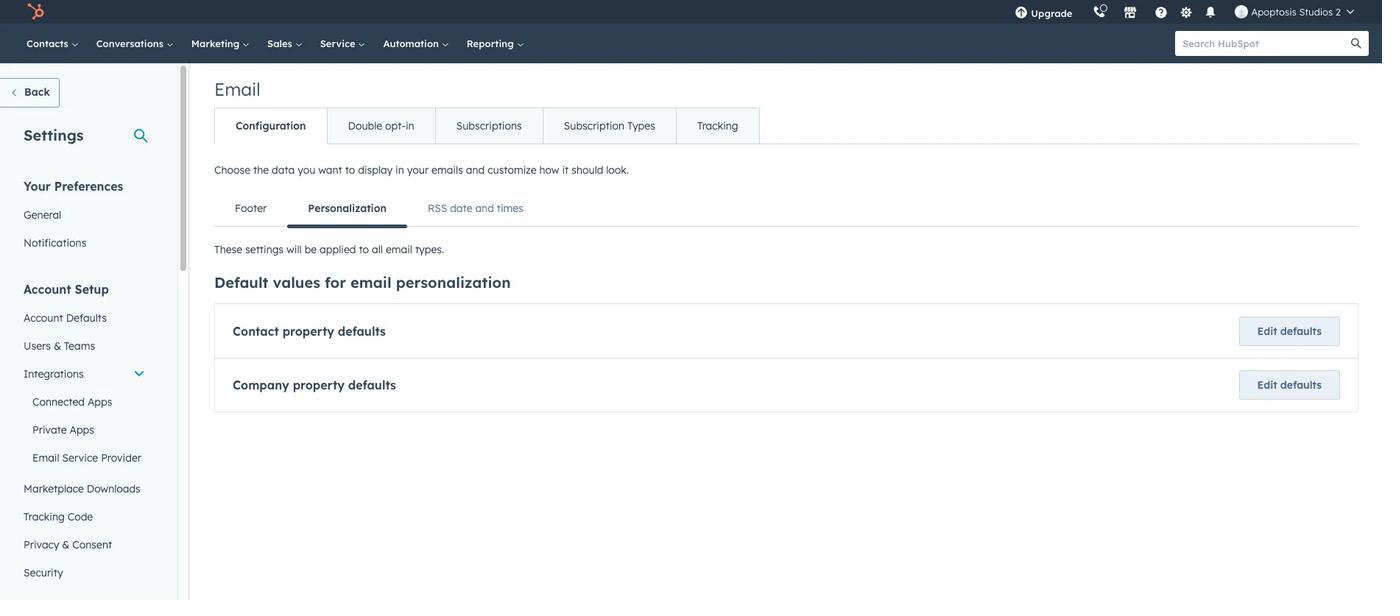 Task type: vqa. For each thing, say whether or not it's contained in the screenshot.
Add values
no



Task type: describe. For each thing, give the bounding box(es) containing it.
property for contact
[[282, 324, 334, 339]]

setup
[[75, 282, 109, 297]]

integrations button
[[15, 360, 154, 388]]

conversations
[[96, 38, 166, 49]]

hubspot image
[[27, 3, 44, 21]]

1 vertical spatial and
[[475, 202, 494, 215]]

subscription types link
[[542, 108, 676, 144]]

personalization
[[308, 202, 387, 215]]

privacy & consent link
[[15, 531, 154, 559]]

users & teams link
[[15, 332, 154, 360]]

general link
[[15, 201, 154, 229]]

Search HubSpot search field
[[1175, 31, 1356, 56]]

marketplace downloads
[[24, 482, 141, 496]]

personalization link
[[287, 191, 407, 228]]

your preferences
[[24, 179, 123, 194]]

tracking code
[[24, 510, 93, 524]]

apps for connected apps
[[88, 395, 112, 409]]

consent
[[72, 538, 112, 551]]

marketplaces image
[[1124, 7, 1137, 20]]

how
[[539, 163, 559, 177]]

company property defaults
[[233, 378, 396, 392]]

teams
[[64, 339, 95, 353]]

general
[[24, 208, 61, 222]]

connected apps
[[32, 395, 112, 409]]

contacts link
[[18, 24, 87, 63]]

account setup
[[24, 282, 109, 297]]

apoptosis
[[1251, 6, 1296, 18]]

edit for contact property defaults
[[1257, 325, 1277, 338]]

calling icon image
[[1093, 6, 1106, 19]]

email for email service provider
[[32, 451, 59, 465]]

footer
[[235, 202, 267, 215]]

connected apps link
[[15, 388, 154, 416]]

notifications image
[[1204, 7, 1217, 20]]

private
[[32, 423, 67, 437]]

notifications button
[[1198, 0, 1223, 24]]

private apps
[[32, 423, 94, 437]]

configuration
[[236, 119, 306, 133]]

subscriptions
[[456, 119, 522, 133]]

edit defaults for contact property defaults
[[1257, 325, 1322, 338]]

date
[[450, 202, 472, 215]]

rss date and times link
[[407, 191, 544, 226]]

marketing link
[[182, 24, 258, 63]]

tracking for tracking code
[[24, 510, 65, 524]]

marketplace downloads link
[[15, 475, 154, 503]]

choose the data you want to display in your emails and customize how it should look.
[[214, 163, 629, 177]]

connected
[[32, 395, 85, 409]]

company
[[233, 378, 289, 392]]

& for users
[[54, 339, 61, 353]]

default
[[214, 273, 268, 292]]

security link
[[15, 559, 154, 587]]

it
[[562, 163, 569, 177]]

settings
[[245, 243, 284, 256]]

marketplaces button
[[1115, 0, 1146, 24]]

look.
[[606, 163, 629, 177]]

subscription types
[[564, 119, 655, 133]]

account defaults
[[24, 311, 107, 325]]

applied
[[320, 243, 356, 256]]

emails
[[432, 163, 463, 177]]

personalization
[[396, 273, 511, 292]]

notifications
[[24, 236, 86, 250]]

account for account defaults
[[24, 311, 63, 325]]

navigation for email
[[214, 107, 760, 144]]

service link
[[311, 24, 374, 63]]

your preferences element
[[15, 178, 154, 257]]

contact
[[233, 324, 279, 339]]

help image
[[1155, 7, 1168, 20]]

rss date and times
[[428, 202, 523, 215]]

double opt-in link
[[327, 108, 435, 144]]

privacy
[[24, 538, 59, 551]]

navigation for choose the data you want to display in your emails and customize how it should look.
[[214, 191, 1358, 228]]

preferences
[[54, 179, 123, 194]]

choose
[[214, 163, 250, 177]]

1 vertical spatial email
[[351, 273, 391, 292]]

account defaults link
[[15, 304, 154, 332]]

your
[[407, 163, 429, 177]]

reporting
[[467, 38, 517, 49]]

studios
[[1299, 6, 1333, 18]]

subscription
[[564, 119, 624, 133]]

search image
[[1351, 38, 1361, 49]]

want
[[318, 163, 342, 177]]

double
[[348, 119, 382, 133]]

apoptosis studios 2
[[1251, 6, 1341, 18]]

account setup element
[[15, 281, 154, 587]]

footer link
[[214, 191, 287, 226]]

email service provider link
[[15, 444, 154, 472]]

the
[[253, 163, 269, 177]]

downloads
[[87, 482, 141, 496]]

all
[[372, 243, 383, 256]]

1 horizontal spatial in
[[406, 119, 414, 133]]

0 vertical spatial and
[[466, 163, 485, 177]]

users & teams
[[24, 339, 95, 353]]

default values for email personalization
[[214, 273, 511, 292]]



Task type: locate. For each thing, give the bounding box(es) containing it.
your
[[24, 179, 51, 194]]

in
[[406, 119, 414, 133], [395, 163, 404, 177]]

2 edit from the top
[[1257, 378, 1277, 392]]

edit defaults button
[[1239, 317, 1340, 346], [1239, 370, 1340, 400]]

edit defaults for company property defaults
[[1257, 378, 1322, 392]]

1 vertical spatial property
[[293, 378, 345, 392]]

calling icon button
[[1087, 2, 1112, 21]]

customize
[[488, 163, 536, 177]]

2
[[1336, 6, 1341, 18]]

hubspot link
[[18, 3, 55, 21]]

1 vertical spatial in
[[395, 163, 404, 177]]

1 horizontal spatial &
[[62, 538, 69, 551]]

types.
[[415, 243, 444, 256]]

email for email
[[214, 78, 260, 100]]

tracking code link
[[15, 503, 154, 531]]

to right "want"
[[345, 163, 355, 177]]

1 vertical spatial edit
[[1257, 378, 1277, 392]]

contacts
[[27, 38, 71, 49]]

data
[[272, 163, 295, 177]]

apps inside the connected apps link
[[88, 395, 112, 409]]

navigation containing footer
[[214, 191, 1358, 228]]

to for applied
[[359, 243, 369, 256]]

menu item
[[1083, 0, 1086, 24]]

tracking
[[697, 119, 738, 133], [24, 510, 65, 524]]

configuration link
[[215, 108, 327, 144]]

edit for company property defaults
[[1257, 378, 1277, 392]]

settings link
[[1177, 4, 1195, 20]]

0 vertical spatial in
[[406, 119, 414, 133]]

edit defaults
[[1257, 325, 1322, 338], [1257, 378, 1322, 392]]

property down 'values'
[[282, 324, 334, 339]]

double opt-in
[[348, 119, 414, 133]]

apps
[[88, 395, 112, 409], [70, 423, 94, 437]]

property for company
[[293, 378, 345, 392]]

1 navigation from the top
[[214, 107, 760, 144]]

and right date
[[475, 202, 494, 215]]

1 horizontal spatial service
[[320, 38, 358, 49]]

subscriptions link
[[435, 108, 542, 144]]

0 vertical spatial service
[[320, 38, 358, 49]]

1 vertical spatial to
[[359, 243, 369, 256]]

property
[[282, 324, 334, 339], [293, 378, 345, 392]]

0 vertical spatial email
[[214, 78, 260, 100]]

0 vertical spatial edit
[[1257, 325, 1277, 338]]

1 horizontal spatial tracking
[[697, 119, 738, 133]]

1 edit from the top
[[1257, 325, 1277, 338]]

email right all
[[386, 243, 412, 256]]

display
[[358, 163, 393, 177]]

1 vertical spatial apps
[[70, 423, 94, 437]]

to left all
[[359, 243, 369, 256]]

1 edit defaults from the top
[[1257, 325, 1322, 338]]

1 edit defaults button from the top
[[1239, 317, 1340, 346]]

& inside 'link'
[[54, 339, 61, 353]]

in up your
[[406, 119, 414, 133]]

tracking link
[[676, 108, 759, 144]]

0 vertical spatial edit defaults
[[1257, 325, 1322, 338]]

1 vertical spatial account
[[24, 311, 63, 325]]

0 vertical spatial to
[[345, 163, 355, 177]]

account up users
[[24, 311, 63, 325]]

0 horizontal spatial service
[[62, 451, 98, 465]]

0 horizontal spatial to
[[345, 163, 355, 177]]

edit defaults button for company property defaults
[[1239, 370, 1340, 400]]

edit defaults button for contact property defaults
[[1239, 317, 1340, 346]]

code
[[68, 510, 93, 524]]

0 vertical spatial email
[[386, 243, 412, 256]]

privacy & consent
[[24, 538, 112, 551]]

0 vertical spatial property
[[282, 324, 334, 339]]

private apps link
[[15, 416, 154, 444]]

tracking inside navigation
[[697, 119, 738, 133]]

email
[[386, 243, 412, 256], [351, 273, 391, 292]]

0 vertical spatial tracking
[[697, 119, 738, 133]]

2 edit defaults from the top
[[1257, 378, 1322, 392]]

sales
[[267, 38, 295, 49]]

should
[[572, 163, 603, 177]]

1 horizontal spatial to
[[359, 243, 369, 256]]

defaults
[[338, 324, 386, 339], [1280, 325, 1322, 338], [348, 378, 396, 392], [1280, 378, 1322, 392]]

email down all
[[351, 273, 391, 292]]

2 account from the top
[[24, 311, 63, 325]]

security
[[24, 566, 63, 579]]

automation link
[[374, 24, 458, 63]]

navigation
[[214, 107, 760, 144], [214, 191, 1358, 228]]

1 vertical spatial service
[[62, 451, 98, 465]]

settings image
[[1180, 6, 1193, 20]]

upgrade
[[1031, 7, 1072, 19]]

conversations link
[[87, 24, 182, 63]]

1 horizontal spatial email
[[214, 78, 260, 100]]

email down private
[[32, 451, 59, 465]]

1 vertical spatial edit defaults
[[1257, 378, 1322, 392]]

apps down the connected apps link
[[70, 423, 94, 437]]

0 horizontal spatial in
[[395, 163, 404, 177]]

service
[[320, 38, 358, 49], [62, 451, 98, 465]]

&
[[54, 339, 61, 353], [62, 538, 69, 551]]

0 horizontal spatial tracking
[[24, 510, 65, 524]]

tracking inside account setup element
[[24, 510, 65, 524]]

in left your
[[395, 163, 404, 177]]

to
[[345, 163, 355, 177], [359, 243, 369, 256]]

0 vertical spatial &
[[54, 339, 61, 353]]

0 horizontal spatial &
[[54, 339, 61, 353]]

email service provider
[[32, 451, 141, 465]]

account for account setup
[[24, 282, 71, 297]]

marketplace
[[24, 482, 84, 496]]

contact property defaults
[[233, 324, 386, 339]]

1 vertical spatial email
[[32, 451, 59, 465]]

service inside account setup element
[[62, 451, 98, 465]]

marketing
[[191, 38, 242, 49]]

sales link
[[258, 24, 311, 63]]

1 account from the top
[[24, 282, 71, 297]]

for
[[325, 273, 346, 292]]

menu
[[1005, 0, 1364, 24]]

service right sales link
[[320, 38, 358, 49]]

menu containing apoptosis studios 2
[[1005, 0, 1364, 24]]

reporting link
[[458, 24, 533, 63]]

0 vertical spatial apps
[[88, 395, 112, 409]]

1 vertical spatial &
[[62, 538, 69, 551]]

property down contact property defaults
[[293, 378, 345, 392]]

and
[[466, 163, 485, 177], [475, 202, 494, 215]]

back
[[24, 85, 50, 99]]

& right privacy
[[62, 538, 69, 551]]

tracking for tracking
[[697, 119, 738, 133]]

settings
[[24, 126, 84, 144]]

to for want
[[345, 163, 355, 177]]

back link
[[0, 78, 60, 107]]

navigation containing configuration
[[214, 107, 760, 144]]

account up account defaults
[[24, 282, 71, 297]]

email down marketing link
[[214, 78, 260, 100]]

upgrade image
[[1015, 7, 1028, 20]]

types
[[627, 119, 655, 133]]

users
[[24, 339, 51, 353]]

email inside account setup element
[[32, 451, 59, 465]]

1 vertical spatial navigation
[[214, 191, 1358, 228]]

0 vertical spatial navigation
[[214, 107, 760, 144]]

apoptosis studios 2 button
[[1226, 0, 1363, 24]]

rss
[[428, 202, 447, 215]]

opt-
[[385, 119, 406, 133]]

0 vertical spatial edit defaults button
[[1239, 317, 1340, 346]]

these
[[214, 243, 242, 256]]

integrations
[[24, 367, 84, 381]]

times
[[497, 202, 523, 215]]

1 vertical spatial tracking
[[24, 510, 65, 524]]

automation
[[383, 38, 442, 49]]

1 vertical spatial edit defaults button
[[1239, 370, 1340, 400]]

notifications link
[[15, 229, 154, 257]]

apps for private apps
[[70, 423, 94, 437]]

& for privacy
[[62, 538, 69, 551]]

edit
[[1257, 325, 1277, 338], [1257, 378, 1277, 392]]

and right emails
[[466, 163, 485, 177]]

defaults
[[66, 311, 107, 325]]

email
[[214, 78, 260, 100], [32, 451, 59, 465]]

2 edit defaults button from the top
[[1239, 370, 1340, 400]]

account
[[24, 282, 71, 297], [24, 311, 63, 325]]

tara schultz image
[[1235, 5, 1248, 18]]

apps down the integrations "button"
[[88, 395, 112, 409]]

these settings will be applied to all email types.
[[214, 243, 444, 256]]

2 navigation from the top
[[214, 191, 1358, 228]]

& right users
[[54, 339, 61, 353]]

service down the private apps link
[[62, 451, 98, 465]]

0 vertical spatial account
[[24, 282, 71, 297]]

0 horizontal spatial email
[[32, 451, 59, 465]]

values
[[273, 273, 320, 292]]

apps inside the private apps link
[[70, 423, 94, 437]]



